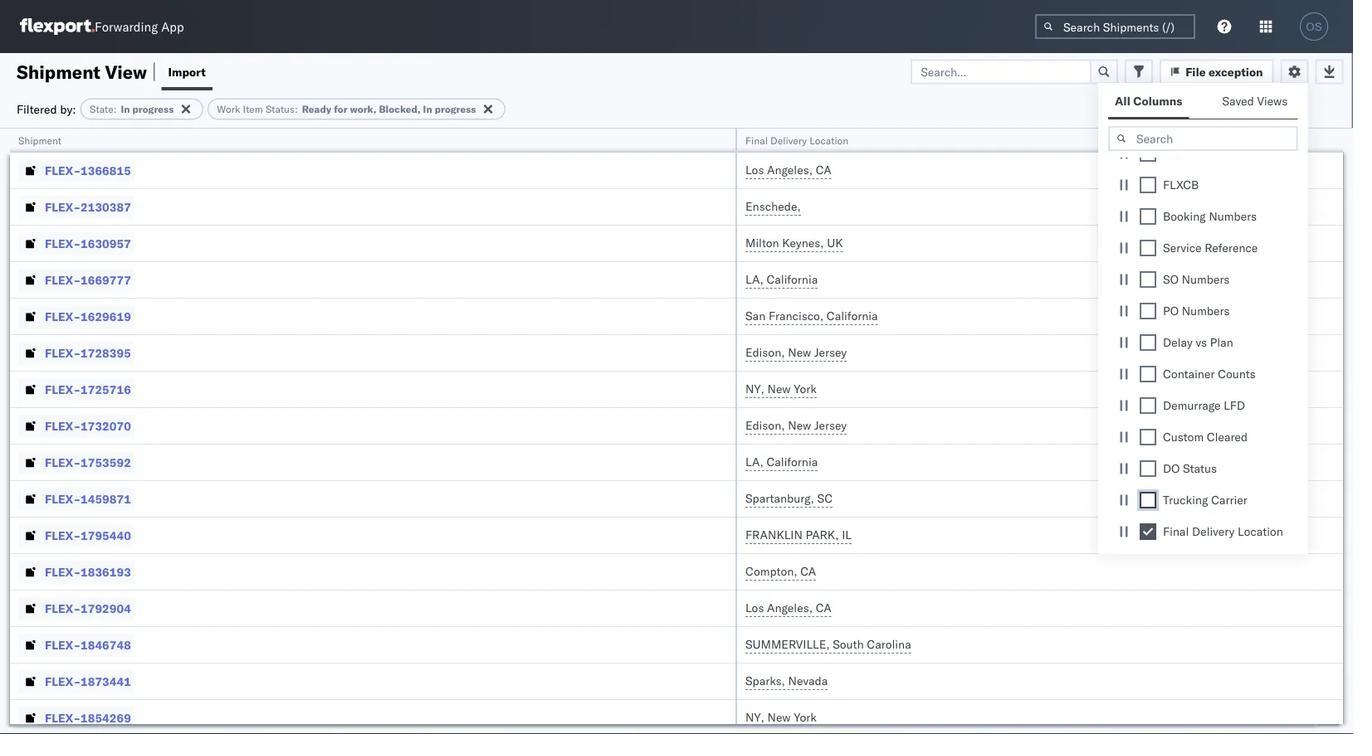 Task type: vqa. For each thing, say whether or not it's contained in the screenshot.
the topmost LA,
yes



Task type: locate. For each thing, give the bounding box(es) containing it.
0 horizontal spatial location
[[810, 134, 849, 147]]

status right the do
[[1183, 462, 1217, 476]]

new for 1728395
[[788, 345, 812, 360]]

1 horizontal spatial :
[[295, 103, 298, 115]]

status right the item on the left top
[[266, 103, 295, 115]]

flex- down flex-1792904 button
[[45, 638, 81, 653]]

Search... text field
[[911, 59, 1092, 84]]

reference
[[1205, 241, 1258, 255]]

2 york from the top
[[794, 711, 817, 725]]

0 vertical spatial ny, new york
[[746, 382, 817, 396]]

resize handle column header
[[716, 129, 736, 735], [1324, 129, 1344, 735]]

flexport. image
[[20, 18, 95, 35]]

ny, new york for flex-1854269
[[746, 711, 817, 725]]

flex-1795440 button
[[18, 524, 134, 548]]

ca right compton,
[[801, 565, 816, 579]]

flex- down flex-1795440 button
[[45, 565, 81, 580]]

flex- for 1846748
[[45, 638, 81, 653]]

0 vertical spatial delivery
[[771, 134, 807, 147]]

progress right blocked,
[[435, 103, 476, 115]]

1 vertical spatial los
[[746, 601, 764, 616]]

0 vertical spatial angeles,
[[767, 163, 813, 177]]

po
[[1163, 304, 1179, 318]]

2 los from the top
[[746, 601, 764, 616]]

8 flex- from the top
[[45, 419, 81, 433]]

view
[[105, 60, 147, 83]]

1 edison, from the top
[[746, 345, 785, 360]]

0 vertical spatial california
[[767, 272, 818, 287]]

2 vertical spatial california
[[767, 455, 818, 470]]

angeles, for 1366815
[[767, 163, 813, 177]]

0 vertical spatial shipment
[[17, 60, 100, 83]]

numbers up the vs
[[1182, 304, 1230, 318]]

2 jersey from the top
[[815, 419, 847, 433]]

edison, new jersey up spartanburg, sc
[[746, 419, 847, 433]]

flex- for 1753592
[[45, 455, 81, 470]]

0 horizontal spatial progress
[[132, 103, 174, 115]]

16 flex- from the top
[[45, 711, 81, 726]]

forwarding
[[95, 19, 158, 34]]

1 vertical spatial edison, new jersey
[[746, 419, 847, 433]]

0 horizontal spatial resize handle column header
[[716, 129, 736, 735]]

1 vertical spatial delivery
[[1192, 525, 1235, 539]]

flex-1629619 button
[[18, 305, 134, 328]]

1 ny, from the top
[[746, 382, 765, 396]]

0 vertical spatial edison, new jersey
[[746, 345, 847, 360]]

final
[[746, 134, 768, 147], [1163, 525, 1189, 539]]

0 vertical spatial los
[[746, 163, 764, 177]]

jersey up the sc
[[815, 419, 847, 433]]

flex-1366815 button
[[18, 159, 134, 182]]

None checkbox
[[1140, 145, 1157, 162], [1140, 208, 1157, 225], [1140, 335, 1157, 351], [1140, 429, 1157, 446], [1140, 145, 1157, 162], [1140, 208, 1157, 225], [1140, 335, 1157, 351], [1140, 429, 1157, 446]]

4 flex- from the top
[[45, 273, 81, 287]]

numbers for po numbers
[[1182, 304, 1230, 318]]

ca for flex-1366815
[[816, 163, 832, 177]]

2 vertical spatial numbers
[[1182, 304, 1230, 318]]

2 ny, from the top
[[746, 711, 765, 725]]

1 vertical spatial york
[[794, 711, 817, 725]]

los angeles, ca up the summerville,
[[746, 601, 832, 616]]

flex- down flex-1459871 button
[[45, 529, 81, 543]]

1 vertical spatial angeles,
[[767, 601, 813, 616]]

in right blocked,
[[423, 103, 432, 115]]

angeles, for 1792904
[[767, 601, 813, 616]]

3 flex- from the top
[[45, 236, 81, 251]]

shipment
[[17, 60, 100, 83], [18, 134, 61, 147]]

shipment for shipment view
[[17, 60, 100, 83]]

1 vertical spatial ca
[[801, 565, 816, 579]]

numbers up reference
[[1209, 209, 1257, 224]]

1 horizontal spatial resize handle column header
[[1324, 129, 1344, 735]]

2 edison, from the top
[[746, 419, 785, 433]]

1 vertical spatial la,
[[746, 455, 764, 470]]

ny, for 1725716
[[746, 382, 765, 396]]

forwarding app link
[[20, 18, 184, 35]]

1 los angeles, ca from the top
[[746, 163, 832, 177]]

flex-1873441
[[45, 675, 131, 689]]

1 vertical spatial numbers
[[1182, 272, 1230, 287]]

0 horizontal spatial final
[[746, 134, 768, 147]]

los for 1792904
[[746, 601, 764, 616]]

final delivery location inside button
[[746, 134, 849, 147]]

2 resize handle column header from the left
[[1324, 129, 1344, 735]]

1 horizontal spatial final
[[1163, 525, 1189, 539]]

1 edison, new jersey from the top
[[746, 345, 847, 360]]

shipment up by:
[[17, 60, 100, 83]]

edison, up spartanburg,
[[746, 419, 785, 433]]

ny, new york down francisco,
[[746, 382, 817, 396]]

flex-1725716 button
[[18, 378, 134, 401]]

flex-2130387
[[45, 200, 131, 214]]

lfd
[[1224, 399, 1245, 413]]

flex- down flex-1366815 button
[[45, 200, 81, 214]]

angeles, up "enschede,"
[[767, 163, 813, 177]]

0 vertical spatial la,
[[746, 272, 764, 287]]

california right francisco,
[[827, 309, 878, 323]]

1 resize handle column header from the left
[[716, 129, 736, 735]]

0 vertical spatial ca
[[816, 163, 832, 177]]

york down nevada
[[794, 711, 817, 725]]

edison, down san
[[746, 345, 785, 360]]

jersey down san francisco, california
[[815, 345, 847, 360]]

numbers for booking numbers
[[1209, 209, 1257, 224]]

0 vertical spatial jersey
[[815, 345, 847, 360]]

0 vertical spatial final delivery location
[[746, 134, 849, 147]]

0 vertical spatial la, california
[[746, 272, 818, 287]]

os
[[1306, 20, 1322, 33]]

los for 1366815
[[746, 163, 764, 177]]

trucking carrier
[[1163, 493, 1248, 508]]

1 horizontal spatial final delivery location
[[1163, 525, 1284, 539]]

10 flex- from the top
[[45, 492, 81, 507]]

1 vertical spatial california
[[827, 309, 878, 323]]

new for 1732070
[[788, 419, 812, 433]]

2 vertical spatial ca
[[816, 601, 832, 616]]

Search text field
[[1109, 126, 1298, 151]]

work item status : ready for work, blocked, in progress
[[217, 103, 476, 115]]

sparks,
[[746, 674, 785, 689]]

ca up summerville, south carolina
[[816, 601, 832, 616]]

2 edison, new jersey from the top
[[746, 419, 847, 433]]

os button
[[1295, 7, 1334, 46]]

service
[[1163, 241, 1202, 255]]

flex- for 1873441
[[45, 675, 81, 689]]

uk
[[827, 236, 843, 250]]

ca up uk on the right top of page
[[816, 163, 832, 177]]

ny, new york
[[746, 382, 817, 396], [746, 711, 817, 725]]

location
[[810, 134, 849, 147], [1238, 525, 1284, 539]]

milton keynes, uk
[[746, 236, 843, 250]]

1 vertical spatial jersey
[[815, 419, 847, 433]]

2 : from the left
[[295, 103, 298, 115]]

0 vertical spatial los angeles, ca
[[746, 163, 832, 177]]

po numbers
[[1163, 304, 1230, 318]]

booking numbers
[[1163, 209, 1257, 224]]

0 vertical spatial location
[[810, 134, 849, 147]]

flex-1795440
[[45, 529, 131, 543]]

2 flex- from the top
[[45, 200, 81, 214]]

1 ny, new york from the top
[[746, 382, 817, 396]]

la, california up spartanburg,
[[746, 455, 818, 470]]

: left ready
[[295, 103, 298, 115]]

angeles, up the summerville,
[[767, 601, 813, 616]]

1 horizontal spatial location
[[1238, 525, 1284, 539]]

11 flex- from the top
[[45, 529, 81, 543]]

shipment for shipment
[[18, 134, 61, 147]]

0 vertical spatial ny,
[[746, 382, 765, 396]]

shipment button
[[10, 130, 719, 147]]

flex-
[[45, 163, 81, 178], [45, 200, 81, 214], [45, 236, 81, 251], [45, 273, 81, 287], [45, 309, 81, 324], [45, 346, 81, 360], [45, 382, 81, 397], [45, 419, 81, 433], [45, 455, 81, 470], [45, 492, 81, 507], [45, 529, 81, 543], [45, 565, 81, 580], [45, 602, 81, 616], [45, 638, 81, 653], [45, 675, 81, 689], [45, 711, 81, 726]]

los up "enschede,"
[[746, 163, 764, 177]]

None checkbox
[[1140, 177, 1157, 193], [1140, 240, 1157, 257], [1140, 272, 1157, 288], [1140, 303, 1157, 320], [1140, 366, 1157, 383], [1140, 398, 1157, 414], [1140, 461, 1157, 477], [1140, 492, 1157, 509], [1140, 524, 1157, 541], [1140, 177, 1157, 193], [1140, 240, 1157, 257], [1140, 272, 1157, 288], [1140, 303, 1157, 320], [1140, 366, 1157, 383], [1140, 398, 1157, 414], [1140, 461, 1157, 477], [1140, 492, 1157, 509], [1140, 524, 1157, 541]]

state
[[90, 103, 114, 115]]

los angeles, ca for flex-1792904
[[746, 601, 832, 616]]

: down view
[[114, 103, 117, 115]]

milton
[[746, 236, 779, 250]]

numbers down the service reference
[[1182, 272, 1230, 287]]

la, up spartanburg,
[[746, 455, 764, 470]]

0 horizontal spatial :
[[114, 103, 117, 115]]

flex-1728395
[[45, 346, 131, 360]]

6 flex- from the top
[[45, 346, 81, 360]]

delivery up "enschede,"
[[771, 134, 807, 147]]

final down trucking
[[1163, 525, 1189, 539]]

la, for 1669777
[[746, 272, 764, 287]]

summerville,
[[746, 638, 830, 652]]

flex- down flex-1873441 button
[[45, 711, 81, 726]]

saved
[[1223, 94, 1255, 108]]

13 flex- from the top
[[45, 602, 81, 616]]

demurrage
[[1163, 399, 1221, 413]]

1 los from the top
[[746, 163, 764, 177]]

2 ny, new york from the top
[[746, 711, 817, 725]]

ny, down san
[[746, 382, 765, 396]]

flex- down flex-1728395 button
[[45, 382, 81, 397]]

:
[[114, 103, 117, 115], [295, 103, 298, 115]]

new for 1725716
[[768, 382, 791, 396]]

0 vertical spatial numbers
[[1209, 209, 1257, 224]]

flex- down flex-1753592 button on the left of the page
[[45, 492, 81, 507]]

5 flex- from the top
[[45, 309, 81, 324]]

2 in from the left
[[423, 103, 432, 115]]

0 vertical spatial status
[[266, 103, 295, 115]]

1 vertical spatial shipment
[[18, 134, 61, 147]]

ny, new york down sparks, nevada
[[746, 711, 817, 725]]

1 la, from the top
[[746, 272, 764, 287]]

enschede,
[[746, 199, 801, 214]]

1795440
[[81, 529, 131, 543]]

flex- down flex-1629619 button
[[45, 346, 81, 360]]

resize handle column header for final delivery location
[[1324, 129, 1344, 735]]

7 flex- from the top
[[45, 382, 81, 397]]

1 angeles, from the top
[[767, 163, 813, 177]]

flex-1846748
[[45, 638, 131, 653]]

service reference
[[1163, 241, 1258, 255]]

ny, down the 'sparks,'
[[746, 711, 765, 725]]

1 progress from the left
[[132, 103, 174, 115]]

nevada
[[789, 674, 828, 689]]

final delivery location button
[[737, 130, 1327, 147]]

2 la, california from the top
[[746, 455, 818, 470]]

final delivery location
[[746, 134, 849, 147], [1163, 525, 1284, 539]]

los down compton,
[[746, 601, 764, 616]]

final delivery location down carrier
[[1163, 525, 1284, 539]]

flex-1725716
[[45, 382, 131, 397]]

los angeles, ca
[[746, 163, 832, 177], [746, 601, 832, 616]]

saved views
[[1223, 94, 1288, 108]]

los
[[746, 163, 764, 177], [746, 601, 764, 616]]

los angeles, ca up "enschede,"
[[746, 163, 832, 177]]

california down milton keynes, uk on the top right of the page
[[767, 272, 818, 287]]

0 vertical spatial final
[[746, 134, 768, 147]]

edison, new jersey down francisco,
[[746, 345, 847, 360]]

ca for flex-1792904
[[816, 601, 832, 616]]

delivery down the trucking carrier
[[1192, 525, 1235, 539]]

1 vertical spatial ny,
[[746, 711, 765, 725]]

custom
[[1163, 430, 1204, 445]]

flex-1854269 button
[[18, 707, 134, 730]]

1753592
[[81, 455, 131, 470]]

flex- for 1459871
[[45, 492, 81, 507]]

spartanburg, sc
[[746, 492, 833, 506]]

2 los angeles, ca from the top
[[746, 601, 832, 616]]

1 vertical spatial ny, new york
[[746, 711, 817, 725]]

12 flex- from the top
[[45, 565, 81, 580]]

1 horizontal spatial progress
[[435, 103, 476, 115]]

0 vertical spatial york
[[794, 382, 817, 396]]

edison, for 1732070
[[746, 419, 785, 433]]

app
[[161, 19, 184, 34]]

15 flex- from the top
[[45, 675, 81, 689]]

plan
[[1210, 335, 1234, 350]]

2 la, from the top
[[746, 455, 764, 470]]

in
[[121, 103, 130, 115], [423, 103, 432, 115]]

shipment down filtered
[[18, 134, 61, 147]]

la, california
[[746, 272, 818, 287], [746, 455, 818, 470]]

la, up san
[[746, 272, 764, 287]]

flex- down flex-1725716 button
[[45, 419, 81, 433]]

1 jersey from the top
[[815, 345, 847, 360]]

flex- down flex-2130387 button
[[45, 236, 81, 251]]

progress down view
[[132, 103, 174, 115]]

flex- down flex-1836193 button
[[45, 602, 81, 616]]

california
[[767, 272, 818, 287], [827, 309, 878, 323], [767, 455, 818, 470]]

0 vertical spatial edison,
[[746, 345, 785, 360]]

final up "enschede,"
[[746, 134, 768, 147]]

work,
[[350, 103, 377, 115]]

flex-1846748 button
[[18, 634, 134, 657]]

california up spartanburg, sc
[[767, 455, 818, 470]]

ca
[[816, 163, 832, 177], [801, 565, 816, 579], [816, 601, 832, 616]]

0 horizontal spatial in
[[121, 103, 130, 115]]

2130387
[[81, 200, 131, 214]]

flex- for 1795440
[[45, 529, 81, 543]]

0 horizontal spatial final delivery location
[[746, 134, 849, 147]]

san
[[746, 309, 766, 323]]

california for 1753592
[[767, 455, 818, 470]]

1 york from the top
[[794, 382, 817, 396]]

1 la, california from the top
[[746, 272, 818, 287]]

flex- inside button
[[45, 602, 81, 616]]

1 vertical spatial location
[[1238, 525, 1284, 539]]

delay vs plan
[[1163, 335, 1234, 350]]

in right state
[[121, 103, 130, 115]]

flex- for 1792904
[[45, 602, 81, 616]]

for
[[334, 103, 348, 115]]

0 horizontal spatial status
[[266, 103, 295, 115]]

flex- down the flex-1846748 button
[[45, 675, 81, 689]]

jersey for flex-1728395
[[815, 345, 847, 360]]

booking
[[1163, 209, 1206, 224]]

14 flex- from the top
[[45, 638, 81, 653]]

final delivery location up "enschede,"
[[746, 134, 849, 147]]

1 horizontal spatial delivery
[[1192, 525, 1235, 539]]

2 angeles, from the top
[[767, 601, 813, 616]]

1 flex- from the top
[[45, 163, 81, 178]]

shipment inside button
[[18, 134, 61, 147]]

edison, new jersey
[[746, 345, 847, 360], [746, 419, 847, 433]]

flex- up flex-2130387 button
[[45, 163, 81, 178]]

1 horizontal spatial in
[[423, 103, 432, 115]]

numbers for so numbers
[[1182, 272, 1230, 287]]

9 flex- from the top
[[45, 455, 81, 470]]

york down san francisco, california
[[794, 382, 817, 396]]

jersey
[[815, 345, 847, 360], [815, 419, 847, 433]]

1 vertical spatial los angeles, ca
[[746, 601, 832, 616]]

1 vertical spatial la, california
[[746, 455, 818, 470]]

status
[[266, 103, 295, 115], [1183, 462, 1217, 476]]

flex- down flex-1630957 button
[[45, 273, 81, 287]]

flex- down flex-1732070 button
[[45, 455, 81, 470]]

flex-1732070
[[45, 419, 131, 433]]

la, california down milton keynes, uk on the top right of the page
[[746, 272, 818, 287]]

los angeles, ca for flex-1366815
[[746, 163, 832, 177]]

flex- down flex-1669777 button
[[45, 309, 81, 324]]

1 in from the left
[[121, 103, 130, 115]]

york
[[794, 382, 817, 396], [794, 711, 817, 725]]

0 horizontal spatial delivery
[[771, 134, 807, 147]]

1 vertical spatial status
[[1183, 462, 1217, 476]]

flex-1629619
[[45, 309, 131, 324]]

flex-1836193 button
[[18, 561, 134, 584]]

1 vertical spatial edison,
[[746, 419, 785, 433]]



Task type: describe. For each thing, give the bounding box(es) containing it.
1792904
[[81, 602, 131, 616]]

saved views button
[[1216, 86, 1298, 119]]

all columns button
[[1109, 86, 1189, 119]]

san francisco, california
[[746, 309, 878, 323]]

flex-1669777
[[45, 273, 131, 287]]

park,
[[806, 528, 839, 543]]

1 horizontal spatial status
[[1183, 462, 1217, 476]]

state : in progress
[[90, 103, 174, 115]]

flex-1459871
[[45, 492, 131, 507]]

york for flex-1725716
[[794, 382, 817, 396]]

sc
[[818, 492, 833, 506]]

la, california for flex-1753592
[[746, 455, 818, 470]]

flex-1459871 button
[[18, 488, 134, 511]]

flex-1732070 button
[[18, 415, 134, 438]]

sparks, nevada
[[746, 674, 828, 689]]

new for 1854269
[[768, 711, 791, 725]]

francisco,
[[769, 309, 824, 323]]

1836193
[[81, 565, 131, 580]]

cleared
[[1207, 430, 1248, 445]]

1459871
[[81, 492, 131, 507]]

columns
[[1134, 94, 1183, 108]]

1846748
[[81, 638, 131, 653]]

flex-1728395 button
[[18, 342, 134, 365]]

Search Shipments (/) text field
[[1035, 14, 1196, 39]]

ready
[[302, 103, 332, 115]]

la, california for flex-1669777
[[746, 272, 818, 287]]

counts
[[1218, 367, 1256, 382]]

flex-1792904
[[45, 602, 131, 616]]

la, for 1753592
[[746, 455, 764, 470]]

all columns
[[1115, 94, 1183, 108]]

flex- for 1725716
[[45, 382, 81, 397]]

work
[[217, 103, 240, 115]]

carolina
[[867, 638, 911, 652]]

york for flex-1854269
[[794, 711, 817, 725]]

1629619
[[81, 309, 131, 324]]

carrier
[[1212, 493, 1248, 508]]

compton,
[[746, 565, 798, 579]]

flex-1836193
[[45, 565, 131, 580]]

ny, for 1854269
[[746, 711, 765, 725]]

flex-2130387 button
[[18, 196, 134, 219]]

flex-1792904 button
[[18, 597, 134, 621]]

flex-1669777 button
[[18, 269, 134, 292]]

import
[[168, 64, 206, 79]]

so numbers
[[1163, 272, 1230, 287]]

views
[[1258, 94, 1288, 108]]

1630957
[[81, 236, 131, 251]]

jersey for flex-1732070
[[815, 419, 847, 433]]

1 : from the left
[[114, 103, 117, 115]]

flex- for 1836193
[[45, 565, 81, 580]]

1732070
[[81, 419, 131, 433]]

resize handle column header for shipment
[[716, 129, 736, 735]]

flex- for 2130387
[[45, 200, 81, 214]]

flex- for 1854269
[[45, 711, 81, 726]]

item
[[243, 103, 263, 115]]

california for 1669777
[[767, 272, 818, 287]]

custom cleared
[[1163, 430, 1248, 445]]

file
[[1186, 64, 1206, 79]]

flex- for 1629619
[[45, 309, 81, 324]]

flxcb
[[1163, 178, 1199, 192]]

delivery inside button
[[771, 134, 807, 147]]

filtered by:
[[17, 102, 76, 116]]

demurrage lfd
[[1163, 399, 1245, 413]]

2 progress from the left
[[435, 103, 476, 115]]

flex- for 1630957
[[45, 236, 81, 251]]

blocked,
[[379, 103, 421, 115]]

franklin
[[746, 528, 803, 543]]

1873441
[[81, 675, 131, 689]]

delay
[[1163, 335, 1193, 350]]

do
[[1163, 462, 1180, 476]]

1728395
[[81, 346, 131, 360]]

1 vertical spatial final delivery location
[[1163, 525, 1284, 539]]

forwarding app
[[95, 19, 184, 34]]

container
[[1163, 367, 1215, 382]]

spartanburg,
[[746, 492, 815, 506]]

all
[[1115, 94, 1131, 108]]

do status
[[1163, 462, 1217, 476]]

flex-1630957
[[45, 236, 131, 251]]

ny, new york for flex-1725716
[[746, 382, 817, 396]]

1 vertical spatial final
[[1163, 525, 1189, 539]]

edison, for 1728395
[[746, 345, 785, 360]]

keynes,
[[782, 236, 824, 250]]

flex- for 1366815
[[45, 163, 81, 178]]

flex- for 1669777
[[45, 273, 81, 287]]

summerville, south carolina
[[746, 638, 911, 652]]

final inside final delivery location button
[[746, 134, 768, 147]]

flex- for 1728395
[[45, 346, 81, 360]]

flex-1630957 button
[[18, 232, 134, 255]]

1725716
[[81, 382, 131, 397]]

location inside button
[[810, 134, 849, 147]]

1366815
[[81, 163, 131, 178]]

flex-1753592 button
[[18, 451, 134, 475]]

edison, new jersey for flex-1732070
[[746, 419, 847, 433]]

flex-1753592
[[45, 455, 131, 470]]

flex- for 1732070
[[45, 419, 81, 433]]

1669777
[[81, 273, 131, 287]]

flex-1873441 button
[[18, 671, 134, 694]]

team
[[1163, 146, 1191, 161]]

exception
[[1209, 64, 1263, 79]]

edison, new jersey for flex-1728395
[[746, 345, 847, 360]]

container counts
[[1163, 367, 1256, 382]]

franklin park, il
[[746, 528, 852, 543]]



